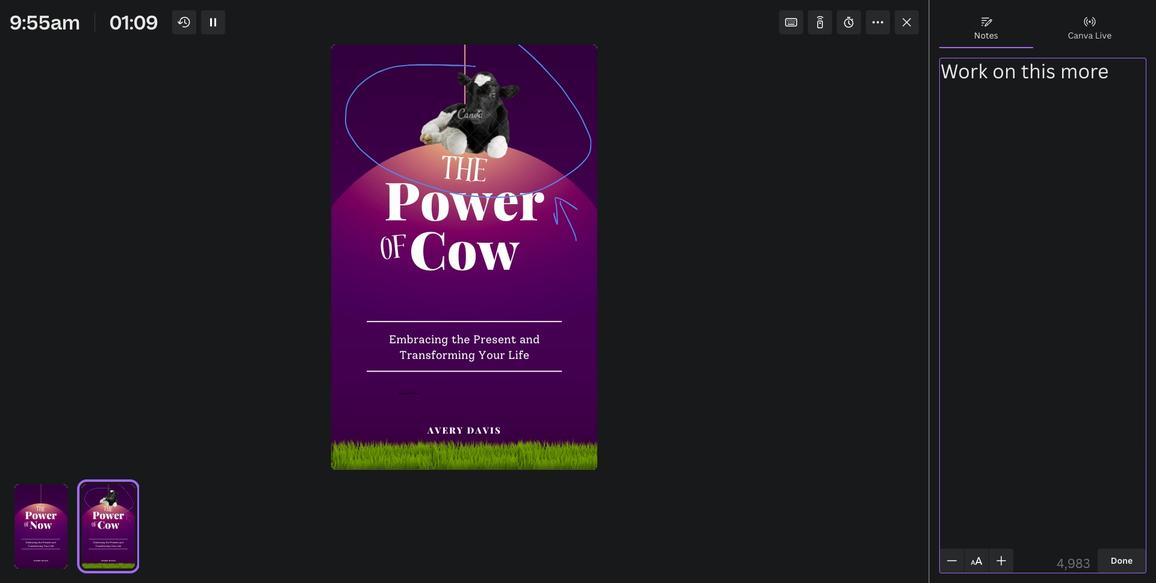 Task type: vqa. For each thing, say whether or not it's contained in the screenshot.
Corporate
no



Task type: describe. For each thing, give the bounding box(es) containing it.
1 horizontal spatial of
[[91, 520, 97, 531]]

flip
[[324, 43, 339, 54]]

0 vertical spatial serif
[[403, 391, 409, 396]]

1 horizontal spatial your
[[111, 545, 116, 547]]

0 horizontal spatial davis
[[41, 559, 48, 562]]

1 horizontal spatial embracing
[[93, 541, 105, 544]]

1 vertical spatial dm
[[95, 553, 96, 554]]

2 horizontal spatial embracing
[[389, 333, 448, 346]]

0 horizontal spatial embracing
[[26, 541, 38, 544]]

01:09
[[110, 9, 158, 35]]

5.0s
[[492, 43, 509, 54]]

2 horizontal spatial of
[[378, 223, 410, 279]]

0 horizontal spatial dm serif display
[[95, 553, 99, 554]]

1 horizontal spatial davis
[[109, 559, 116, 562]]

1 horizontal spatial power
[[92, 508, 124, 522]]

now
[[30, 518, 52, 532]]

0 horizontal spatial avery
[[34, 559, 41, 562]]

done
[[1111, 555, 1133, 566]]

0 horizontal spatial of
[[24, 520, 30, 531]]

0 horizontal spatial cow
[[97, 518, 119, 532]]

magic switch
[[145, 11, 199, 22]]

side panel tab list
[[5, 386, 39, 386]]

1 vertical spatial display
[[97, 553, 99, 554]]

1 horizontal spatial avery davis
[[101, 559, 116, 562]]

canva live button
[[1033, 10, 1147, 47]]

2 horizontal spatial embracing the present and transforming your life
[[389, 333, 540, 362]]

canva inside button
[[961, 11, 987, 22]]

home link
[[39, 5, 82, 29]]

2 of the from the left
[[91, 504, 113, 531]]

1 horizontal spatial power cow
[[384, 163, 544, 283]]

notes button
[[940, 10, 1033, 47]]

magic switch button
[[126, 5, 209, 29]]

done button
[[1098, 549, 1146, 573]]

2 horizontal spatial transforming
[[399, 348, 475, 362]]

0 horizontal spatial life
[[50, 545, 54, 547]]

2 horizontal spatial and
[[520, 333, 540, 346]]

2 horizontal spatial power
[[384, 163, 544, 234]]

1 horizontal spatial transforming
[[95, 545, 110, 547]]

switch
[[172, 11, 199, 22]]

Presenter notes. text field
[[941, 59, 1146, 107]]

0 horizontal spatial embracing the present and transforming your life
[[26, 541, 56, 547]]

get canva pro
[[945, 11, 1003, 22]]

0 horizontal spatial your
[[44, 545, 49, 547]]

0 horizontal spatial power
[[25, 508, 57, 522]]



Task type: locate. For each thing, give the bounding box(es) containing it.
1 vertical spatial serif
[[96, 553, 97, 554]]

0 horizontal spatial power cow
[[92, 508, 124, 532]]

power now
[[25, 508, 57, 532]]

1 horizontal spatial of the
[[91, 504, 113, 531]]

0 horizontal spatial display
[[97, 553, 99, 554]]

1 of the from the left
[[24, 504, 46, 531]]

0 horizontal spatial dm
[[95, 553, 96, 554]]

life
[[508, 348, 529, 362], [50, 545, 54, 547], [117, 545, 121, 547]]

0 horizontal spatial of the
[[24, 504, 46, 531]]

pro
[[989, 11, 1003, 22]]

serif
[[403, 391, 409, 396], [96, 553, 97, 554]]

1 horizontal spatial and
[[119, 541, 123, 544]]

notes
[[974, 30, 998, 41]]

9:55am
[[10, 9, 80, 35]]

dm
[[398, 391, 402, 396], [95, 553, 96, 554]]

0 vertical spatial dm serif display
[[398, 391, 420, 396]]

of the
[[24, 504, 46, 531], [91, 504, 113, 531]]

1 horizontal spatial dm serif display
[[398, 391, 420, 396]]

canva inside button
[[1068, 30, 1093, 41]]

0 horizontal spatial and
[[52, 541, 56, 544]]

and
[[520, 333, 540, 346], [52, 541, 56, 544], [119, 541, 123, 544]]

0 vertical spatial power cow
[[384, 163, 544, 283]]

1 horizontal spatial embracing the present and transforming your life
[[93, 541, 123, 547]]

transforming
[[399, 348, 475, 362], [28, 545, 43, 547], [95, 545, 110, 547]]

1 horizontal spatial canva
[[1068, 30, 1093, 41]]

the
[[439, 144, 489, 202], [451, 333, 470, 346], [36, 504, 46, 515], [103, 504, 113, 515], [38, 541, 42, 544], [106, 541, 109, 544]]

1 horizontal spatial cow
[[409, 213, 519, 283]]

canva live
[[1068, 30, 1112, 41]]

4,983
[[1057, 555, 1091, 572]]

1 horizontal spatial serif
[[403, 391, 409, 396]]

power
[[384, 163, 544, 234], [25, 508, 57, 522], [92, 508, 124, 522]]

1 horizontal spatial dm
[[398, 391, 402, 396]]

2 horizontal spatial davis
[[467, 424, 502, 436]]

0 horizontal spatial canva
[[961, 11, 987, 22]]

canva left the pro
[[961, 11, 987, 22]]

2 horizontal spatial avery
[[428, 424, 464, 436]]

1 vertical spatial dm serif display
[[95, 553, 99, 554]]

0 vertical spatial canva
[[961, 11, 987, 22]]

1 vertical spatial cow
[[97, 518, 119, 532]]

avery davis
[[428, 424, 502, 436], [34, 559, 48, 562], [101, 559, 116, 562]]

5.0s button
[[473, 39, 514, 58]]

0 horizontal spatial transforming
[[28, 545, 43, 547]]

1 vertical spatial canva
[[1068, 30, 1093, 41]]

0 vertical spatial dm
[[398, 391, 402, 396]]

1 horizontal spatial avery
[[101, 559, 108, 562]]

of
[[378, 223, 410, 279], [24, 520, 30, 531], [91, 520, 97, 531]]

dm serif display
[[398, 391, 420, 396], [95, 553, 99, 554]]

davis
[[467, 424, 502, 436], [41, 559, 48, 562], [109, 559, 116, 562]]

flip button
[[319, 39, 344, 58]]

get
[[945, 11, 959, 22]]

your
[[478, 348, 505, 362], [44, 545, 49, 547], [111, 545, 116, 547]]

2 horizontal spatial your
[[478, 348, 505, 362]]

2 horizontal spatial present
[[473, 333, 517, 346]]

0 horizontal spatial serif
[[96, 553, 97, 554]]

power cow
[[384, 163, 544, 283], [92, 508, 124, 532]]

0 vertical spatial display
[[410, 391, 420, 396]]

0 horizontal spatial present
[[43, 541, 51, 544]]

cow
[[409, 213, 519, 283], [97, 518, 119, 532]]

get canva pro button
[[925, 5, 1012, 29]]

1 horizontal spatial present
[[110, 541, 119, 544]]

1 vertical spatial power cow
[[92, 508, 124, 532]]

embracing
[[389, 333, 448, 346], [26, 541, 38, 544], [93, 541, 105, 544]]

live
[[1095, 30, 1112, 41]]

avery
[[428, 424, 464, 436], [34, 559, 41, 562], [101, 559, 108, 562]]

display
[[410, 391, 420, 396], [97, 553, 99, 554]]

2 horizontal spatial life
[[508, 348, 529, 362]]

magic
[[145, 11, 170, 22]]

present
[[473, 333, 517, 346], [43, 541, 51, 544], [110, 541, 119, 544]]

canva left the live
[[1068, 30, 1093, 41]]

1 horizontal spatial life
[[117, 545, 121, 547]]

1 horizontal spatial display
[[410, 391, 420, 396]]

home
[[48, 11, 73, 22]]

Design title text field
[[716, 5, 920, 29]]

0 vertical spatial cow
[[409, 213, 519, 283]]

2 horizontal spatial avery davis
[[428, 424, 502, 436]]

canva
[[961, 11, 987, 22], [1068, 30, 1093, 41]]

embracing the present and transforming your life
[[389, 333, 540, 362], [26, 541, 56, 547], [93, 541, 123, 547]]

main menu bar
[[0, 0, 1156, 34]]

0 horizontal spatial avery davis
[[34, 559, 48, 562]]



